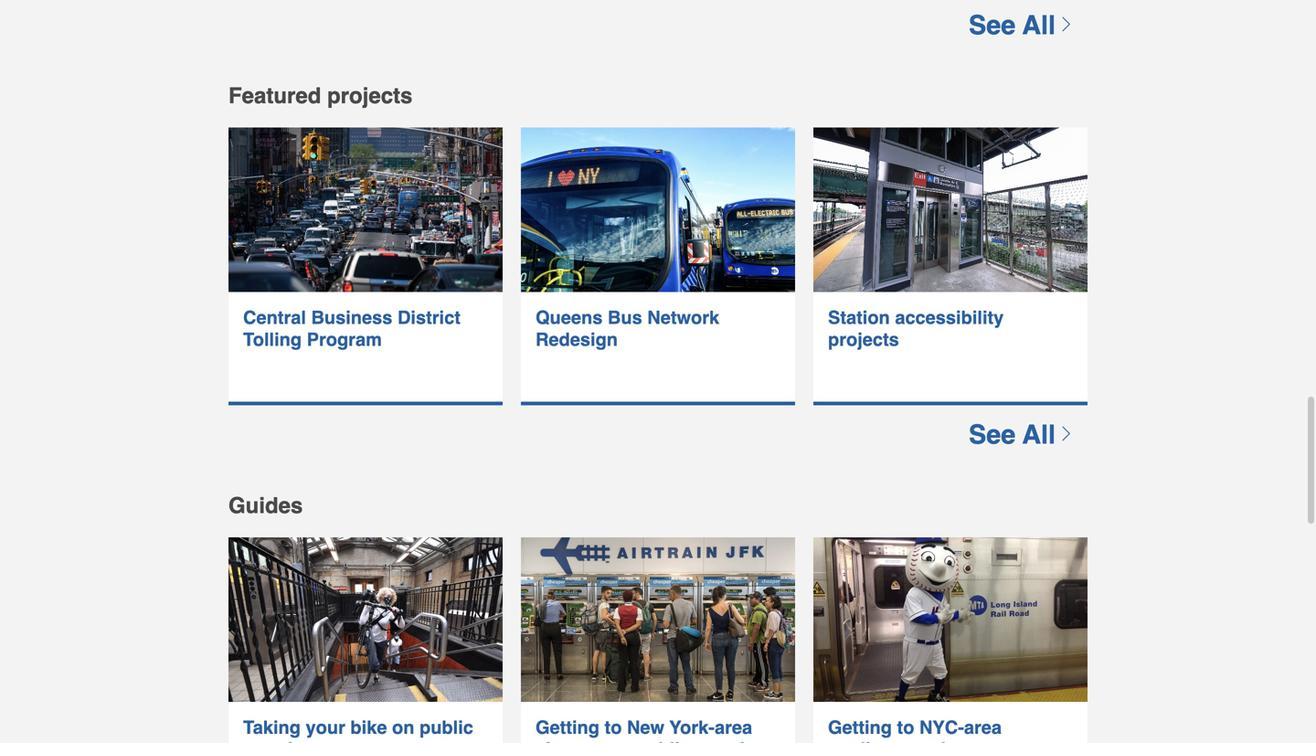 Task type: locate. For each thing, give the bounding box(es) containing it.
transit down the "york-"
[[695, 739, 751, 743]]

public right bike
[[419, 717, 473, 738]]

all
[[1022, 10, 1056, 40], [1022, 420, 1056, 450]]

2 getting from the left
[[828, 717, 892, 738]]

accessibility
[[895, 307, 1004, 328]]

area inside getting to nyc-area stadiums and arenas o
[[964, 717, 1002, 738]]

2 see all from the top
[[969, 420, 1056, 450]]

featured projects
[[228, 83, 413, 109]]

0 vertical spatial projects
[[327, 83, 413, 109]]

to left the new
[[605, 717, 622, 738]]

0 vertical spatial see all link
[[969, 10, 1056, 40]]

public inside the getting to new york-area airports on public transit
[[636, 739, 690, 743]]

1 horizontal spatial transit
[[695, 739, 751, 743]]

getting
[[536, 717, 600, 738], [828, 717, 892, 738]]

1 area from the left
[[715, 717, 752, 738]]

network
[[647, 307, 719, 328]]

guides
[[228, 493, 303, 518]]

projects
[[327, 83, 413, 109], [828, 329, 899, 350]]

tolling
[[243, 329, 302, 350]]

area right the new
[[715, 717, 752, 738]]

featured
[[228, 83, 321, 109]]

getting inside getting to nyc-area stadiums and arenas o
[[828, 717, 892, 738]]

stadiums
[[828, 739, 908, 743]]

nyc-
[[919, 717, 964, 738]]

2 area from the left
[[964, 717, 1002, 738]]

2 all from the top
[[1022, 420, 1056, 450]]

on inside the getting to new york-area airports on public transit
[[609, 739, 631, 743]]

transit inside the getting to new york-area airports on public transit
[[695, 739, 751, 743]]

taking
[[243, 717, 301, 738]]

1 see all from the top
[[969, 10, 1056, 40]]

to
[[605, 717, 622, 738], [897, 717, 914, 738]]

2 transit from the left
[[695, 739, 751, 743]]

bike
[[350, 717, 387, 738]]

getting up stadiums
[[828, 717, 892, 738]]

1 vertical spatial see all link
[[969, 420, 1056, 450]]

see all link
[[969, 10, 1056, 40], [969, 420, 1056, 450]]

1 vertical spatial public
[[636, 739, 690, 743]]

1 horizontal spatial to
[[897, 717, 914, 738]]

getting to nyc-area stadiums and arenas o
[[828, 717, 1037, 743]]

1 vertical spatial projects
[[828, 329, 899, 350]]

on down the new
[[609, 739, 631, 743]]

getting inside the getting to new york-area airports on public transit
[[536, 717, 600, 738]]

central business district tolling program link
[[228, 128, 503, 402]]

1 horizontal spatial on
[[609, 739, 631, 743]]

0 vertical spatial on
[[392, 717, 414, 738]]

transit inside taking your bike on public transit
[[243, 739, 299, 743]]

on inside taking your bike on public transit
[[392, 717, 414, 738]]

station accessibility projects link
[[813, 128, 1088, 402]]

0 horizontal spatial on
[[392, 717, 414, 738]]

1 horizontal spatial public
[[636, 739, 690, 743]]

0 vertical spatial public
[[419, 717, 473, 738]]

see all for 2nd see all link
[[969, 420, 1056, 450]]

transit down taking
[[243, 739, 299, 743]]

on
[[392, 717, 414, 738], [609, 739, 631, 743]]

1 vertical spatial see
[[969, 420, 1016, 450]]

transit
[[243, 739, 299, 743], [695, 739, 751, 743]]

0 vertical spatial see all
[[969, 10, 1056, 40]]

0 horizontal spatial area
[[715, 717, 752, 738]]

0 horizontal spatial to
[[605, 717, 622, 738]]

to up and
[[897, 717, 914, 738]]

1 vertical spatial on
[[609, 739, 631, 743]]

1 transit from the left
[[243, 739, 299, 743]]

0 horizontal spatial getting
[[536, 717, 600, 738]]

1 vertical spatial all
[[1022, 420, 1056, 450]]

see all for second see all link from the bottom
[[969, 10, 1056, 40]]

redesign
[[536, 329, 618, 350]]

1 horizontal spatial area
[[964, 717, 1002, 738]]

airports
[[536, 739, 604, 743]]

1 getting from the left
[[536, 717, 600, 738]]

0 vertical spatial all
[[1022, 10, 1056, 40]]

public down the new
[[636, 739, 690, 743]]

area inside the getting to new york-area airports on public transit
[[715, 717, 752, 738]]

to inside getting to nyc-area stadiums and arenas o
[[897, 717, 914, 738]]

see all
[[969, 10, 1056, 40], [969, 420, 1056, 450]]

1 vertical spatial see all
[[969, 420, 1056, 450]]

projects inside station accessibility projects
[[828, 329, 899, 350]]

2 to from the left
[[897, 717, 914, 738]]

0 horizontal spatial transit
[[243, 739, 299, 743]]

getting up 'airports'
[[536, 717, 600, 738]]

new
[[627, 717, 665, 738]]

1 horizontal spatial getting
[[828, 717, 892, 738]]

area up arenas
[[964, 717, 1002, 738]]

area
[[715, 717, 752, 738], [964, 717, 1002, 738]]

queens bus network redesign link
[[521, 128, 795, 402]]

1 to from the left
[[605, 717, 622, 738]]

0 horizontal spatial public
[[419, 717, 473, 738]]

public
[[419, 717, 473, 738], [636, 739, 690, 743]]

1 all from the top
[[1022, 10, 1056, 40]]

to inside the getting to new york-area airports on public transit
[[605, 717, 622, 738]]

to for and
[[897, 717, 914, 738]]

arenas
[[951, 739, 1010, 743]]

see
[[969, 10, 1016, 40], [969, 420, 1016, 450]]

1 horizontal spatial projects
[[828, 329, 899, 350]]

on right bike
[[392, 717, 414, 738]]

public inside taking your bike on public transit
[[419, 717, 473, 738]]

0 vertical spatial see
[[969, 10, 1016, 40]]



Task type: describe. For each thing, give the bounding box(es) containing it.
central business district tolling program
[[243, 307, 460, 350]]

getting for getting to nyc-area stadiums and arenas o
[[828, 717, 892, 738]]

central
[[243, 307, 306, 328]]

queens bus network redesign
[[536, 307, 719, 350]]

getting to new york-area airports on public transit link
[[521, 537, 795, 743]]

station accessibility projects
[[828, 307, 1004, 350]]

to for airports
[[605, 717, 622, 738]]

queens
[[536, 307, 603, 328]]

0 horizontal spatial projects
[[327, 83, 413, 109]]

your
[[306, 717, 345, 738]]

district
[[398, 307, 460, 328]]

program
[[307, 329, 382, 350]]

1 see from the top
[[969, 10, 1016, 40]]

business
[[311, 307, 392, 328]]

2 see all link from the top
[[969, 420, 1056, 450]]

getting to new york-area airports on public transit
[[536, 717, 752, 743]]

station
[[828, 307, 890, 328]]

taking your bike on public transit
[[243, 717, 473, 743]]

getting for getting to new york-area airports on public transit
[[536, 717, 600, 738]]

2 see from the top
[[969, 420, 1016, 450]]

taking your bike on public transit link
[[228, 537, 503, 743]]

bus
[[608, 307, 642, 328]]

and
[[913, 739, 946, 743]]

1 see all link from the top
[[969, 10, 1056, 40]]

getting to nyc-area stadiums and arenas o link
[[813, 537, 1088, 743]]

york-
[[669, 717, 715, 738]]



Task type: vqa. For each thing, say whether or not it's contained in the screenshot.
A- inside Access-A-Ride details and phone directory
no



